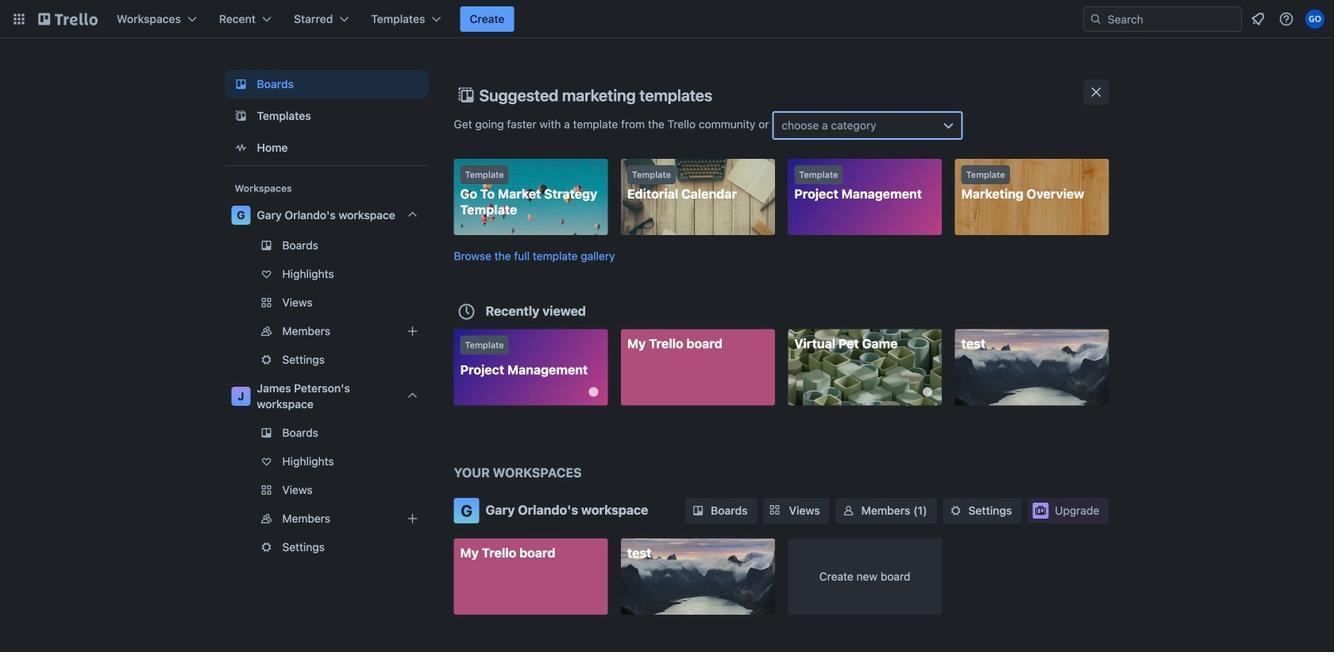 Task type: describe. For each thing, give the bounding box(es) containing it.
primary element
[[0, 0, 1335, 38]]

there is new activity on this board. image
[[923, 387, 933, 397]]

add image
[[403, 509, 422, 528]]

template board image
[[232, 106, 251, 126]]

gary orlando (garyorlando) image
[[1306, 10, 1325, 29]]

there is new activity on this board. image
[[589, 387, 599, 397]]



Task type: locate. For each thing, give the bounding box(es) containing it.
add image
[[403, 322, 422, 341]]

Search field
[[1103, 7, 1242, 31]]

1 horizontal spatial sm image
[[841, 503, 857, 519]]

2 sm image from the left
[[841, 503, 857, 519]]

0 notifications image
[[1249, 10, 1268, 29]]

board image
[[232, 75, 251, 94]]

open information menu image
[[1279, 11, 1295, 27]]

1 sm image from the left
[[691, 503, 706, 519]]

home image
[[232, 138, 251, 157]]

sm image
[[948, 503, 964, 519]]

back to home image
[[38, 6, 98, 32]]

sm image
[[691, 503, 706, 519], [841, 503, 857, 519]]

search image
[[1090, 13, 1103, 25]]

0 horizontal spatial sm image
[[691, 503, 706, 519]]



Task type: vqa. For each thing, say whether or not it's contained in the screenshot.
add icon
yes



